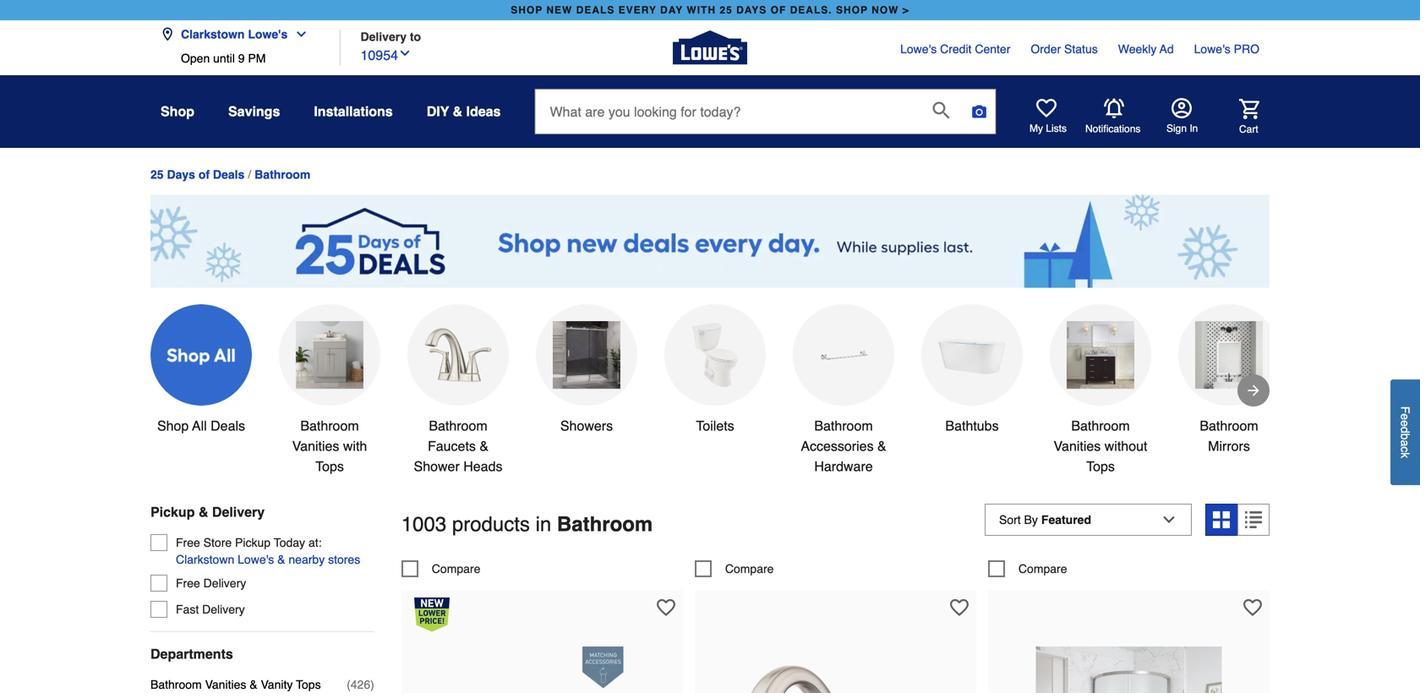 Task type: describe. For each thing, give the bounding box(es) containing it.
clarkstown lowe's button
[[161, 17, 315, 52]]

bathroom vanities & vanity tops
[[150, 678, 321, 692]]

sign in button
[[1167, 98, 1198, 135]]

bathtubs image
[[938, 321, 1006, 389]]

& for bathroom accessories & hardware
[[877, 438, 886, 454]]

2 shop from the left
[[836, 4, 868, 16]]

ideas
[[466, 104, 501, 119]]

cart
[[1239, 123, 1258, 135]]

& for bathroom faucets & shower heads
[[480, 438, 489, 454]]

Search Query text field
[[535, 90, 919, 134]]

bathroom faucets & shower heads
[[414, 418, 503, 474]]

free delivery
[[176, 577, 246, 590]]

1003
[[401, 513, 446, 536]]

pro
[[1234, 42, 1260, 56]]

1 shop from the left
[[511, 4, 543, 16]]

tops for without
[[1086, 459, 1115, 474]]

bathroom faucets & shower heads image
[[424, 321, 492, 389]]

in
[[536, 513, 551, 536]]

deals
[[576, 4, 615, 16]]

bathroom mirrors image
[[1195, 321, 1263, 389]]

& up store
[[199, 504, 208, 520]]

delivery up the fast delivery
[[203, 577, 246, 590]]

diy
[[427, 104, 449, 119]]

( 426 )
[[347, 678, 374, 692]]

installations button
[[314, 96, 393, 127]]

hardware
[[814, 459, 873, 474]]

delivery up the free store pickup today at:
[[212, 504, 265, 520]]

426
[[351, 678, 370, 692]]

lowe's credit center link
[[900, 41, 1010, 57]]

5013599611 element
[[988, 560, 1067, 577]]

ove decors breeze brushed nickel 2-piece 34-in x 34-in x 77-in base/door corner corner shower kit (off-center drain) image
[[1036, 647, 1222, 693]]

clarkstown for clarkstown lowe's
[[181, 27, 245, 41]]

with
[[343, 438, 367, 454]]

tops right vanity
[[296, 678, 321, 692]]

shop new deals every day with 25 days of deals. shop now >
[[511, 4, 909, 16]]

weekly ad link
[[1118, 41, 1174, 57]]

f e e d b a c k button
[[1391, 380, 1420, 485]]

lowe's pro link
[[1194, 41, 1260, 57]]

faucets
[[428, 438, 476, 454]]

of
[[199, 168, 210, 181]]

bathtubs button
[[921, 304, 1023, 436]]

free store pickup today at:
[[176, 536, 322, 550]]

bathroom accessories & hardware image
[[810, 321, 877, 389]]

>
[[903, 4, 909, 16]]

accessories
[[801, 438, 874, 454]]

open
[[181, 52, 210, 65]]

lowe's credit center
[[900, 42, 1010, 56]]

at:
[[308, 536, 322, 550]]

order status
[[1031, 42, 1098, 56]]

pickup & delivery
[[150, 504, 265, 520]]

k
[[1399, 452, 1412, 458]]

2 e from the top
[[1399, 420, 1412, 427]]

ad
[[1160, 42, 1174, 56]]

showers button
[[536, 304, 637, 436]]

25 days of deals link
[[150, 168, 245, 181]]

a
[[1399, 440, 1412, 447]]

departments
[[150, 646, 233, 662]]

shop new deals every day with 25 days of deals. shop now > link
[[507, 0, 913, 20]]

my
[[1030, 123, 1043, 134]]

tops for with
[[315, 459, 344, 474]]

savings button
[[228, 96, 280, 127]]

every
[[619, 4, 657, 16]]

lowe's pro
[[1194, 42, 1260, 56]]

bathroom for bathroom vanities & vanity tops
[[150, 678, 202, 692]]

location image
[[161, 27, 174, 41]]

nearby
[[289, 553, 325, 566]]

products
[[452, 513, 530, 536]]

(
[[347, 678, 351, 692]]

bathroom for bathroom mirrors
[[1200, 418, 1258, 434]]

bathroom faucets & shower heads button
[[407, 304, 509, 477]]

weekly
[[1118, 42, 1157, 56]]

sign
[[1167, 123, 1187, 134]]

store
[[203, 536, 232, 550]]

grid view image
[[1213, 511, 1230, 528]]

bathroom vanities without tops
[[1054, 418, 1148, 474]]

until
[[213, 52, 235, 65]]

lowe's home improvement lists image
[[1036, 98, 1057, 118]]

clarkstown lowe's
[[181, 27, 288, 41]]

camera image
[[971, 103, 988, 120]]

vanities for &
[[205, 678, 246, 692]]

list view image
[[1245, 511, 1262, 528]]

lowe's home improvement cart image
[[1239, 99, 1260, 119]]

delivery down 'free delivery' on the left bottom of the page
[[202, 603, 245, 616]]

bathroom for bathroom vanities with tops
[[300, 418, 359, 434]]

shop all deals
[[157, 418, 245, 434]]

clarkstown lowe's & nearby stores
[[176, 553, 360, 566]]

notifications
[[1085, 123, 1141, 135]]

1000476785 element
[[401, 560, 480, 577]]

shop button
[[161, 96, 194, 127]]

stores
[[328, 553, 360, 566]]

today
[[274, 536, 305, 550]]

pm
[[248, 52, 266, 65]]

shop for shop all deals
[[157, 418, 189, 434]]

25 inside 25 days of deals / bathroom
[[150, 168, 164, 181]]

fast delivery
[[176, 603, 245, 616]]

departments element
[[150, 646, 374, 663]]

bathroom vanities with tops button
[[279, 304, 380, 477]]

bathroom link
[[255, 168, 310, 181]]

1 heart outline image from the left
[[950, 598, 969, 617]]

vanity
[[261, 678, 293, 692]]

delivery up '10954'
[[361, 30, 407, 44]]

deals inside button
[[211, 418, 245, 434]]

bathroom vanities with tops
[[292, 418, 367, 474]]

compare for 1000476785 "element"
[[432, 562, 480, 576]]



Task type: locate. For each thing, give the bounding box(es) containing it.
pickup up 'free delivery' on the left bottom of the page
[[150, 504, 195, 520]]

diy & ideas button
[[427, 96, 501, 127]]

c
[[1399, 447, 1412, 452]]

compare inside 1000244317 'element'
[[725, 562, 774, 576]]

toilets button
[[664, 304, 766, 436]]

center
[[975, 42, 1010, 56]]

shop all deals image
[[150, 304, 252, 406]]

1 horizontal spatial pickup
[[235, 536, 271, 550]]

shower
[[414, 459, 460, 474]]

lowe's
[[248, 27, 288, 41], [900, 42, 937, 56], [1194, 42, 1231, 56], [238, 553, 274, 566]]

2 free from the top
[[176, 577, 200, 590]]

free left store
[[176, 536, 200, 550]]

chevron down image inside 10954 button
[[398, 46, 412, 60]]

lowe's inside button
[[248, 27, 288, 41]]

1 vertical spatial pickup
[[235, 536, 271, 550]]

moen lindor spot resist brushed nickel widespread 2-handle watersense bathroom sink faucet with drain image
[[449, 647, 635, 693]]

0 horizontal spatial vanities
[[205, 678, 246, 692]]

heart outline image
[[657, 598, 675, 617]]

bathtubs
[[945, 418, 999, 434]]

& inside button
[[277, 553, 285, 566]]

& right accessories
[[877, 438, 886, 454]]

days
[[736, 4, 767, 16]]

0 vertical spatial clarkstown
[[181, 27, 245, 41]]

clarkstown inside button
[[181, 27, 245, 41]]

chevron down image inside the clarkstown lowe's button
[[288, 27, 308, 41]]

/
[[248, 168, 251, 181]]

10954
[[361, 47, 398, 63]]

d
[[1399, 427, 1412, 433]]

& for bathroom vanities & vanity tops
[[250, 678, 257, 692]]

free for free store pickup today at:
[[176, 536, 200, 550]]

deals.
[[790, 4, 832, 16]]

new
[[546, 4, 573, 16]]

lowe's home improvement notification center image
[[1104, 98, 1124, 119]]

bathroom up 'with'
[[300, 418, 359, 434]]

bathroom vanities without tops image
[[1067, 321, 1134, 389]]

clarkstown
[[181, 27, 245, 41], [176, 553, 234, 566]]

with
[[687, 4, 716, 16]]

free up "fast"
[[176, 577, 200, 590]]

lowe's home improvement account image
[[1172, 98, 1192, 118]]

showers
[[560, 418, 613, 434]]

&
[[453, 104, 462, 119], [480, 438, 489, 454], [877, 438, 886, 454], [199, 504, 208, 520], [277, 553, 285, 566], [250, 678, 257, 692]]

my lists
[[1030, 123, 1067, 134]]

bathroom down departments
[[150, 678, 202, 692]]

bathroom vanities with tops image
[[296, 321, 363, 389]]

1 free from the top
[[176, 536, 200, 550]]

lists
[[1046, 123, 1067, 134]]

compare
[[432, 562, 480, 576], [725, 562, 774, 576], [1019, 562, 1067, 576]]

lowe's home improvement logo image
[[673, 11, 747, 85]]

& inside 'bathroom faucets & shower heads'
[[480, 438, 489, 454]]

2 horizontal spatial compare
[[1019, 562, 1067, 576]]

1 horizontal spatial heart outline image
[[1243, 598, 1262, 617]]

pickup up clarkstown lowe's & nearby stores at left bottom
[[235, 536, 271, 550]]

in
[[1190, 123, 1198, 134]]

1003 products in bathroom
[[401, 513, 653, 536]]

vanities for without
[[1054, 438, 1101, 454]]

shop down open
[[161, 104, 194, 119]]

0 horizontal spatial shop
[[511, 4, 543, 16]]

tops down without
[[1086, 459, 1115, 474]]

3 compare from the left
[[1019, 562, 1067, 576]]

& down today
[[277, 553, 285, 566]]

bathroom
[[255, 168, 310, 181], [300, 418, 359, 434], [429, 418, 487, 434], [814, 418, 873, 434], [1071, 418, 1130, 434], [1200, 418, 1258, 434], [557, 513, 653, 536], [150, 678, 202, 692]]

fast
[[176, 603, 199, 616]]

clarkstown for clarkstown lowe's & nearby stores
[[176, 553, 234, 566]]

tops inside bathroom vanities without tops
[[1086, 459, 1115, 474]]

clarkstown down store
[[176, 553, 234, 566]]

free
[[176, 536, 200, 550], [176, 577, 200, 590]]

vanities inside bathroom vanities with tops
[[292, 438, 339, 454]]

to
[[410, 30, 421, 44]]

bathroom up mirrors
[[1200, 418, 1258, 434]]

day
[[660, 4, 683, 16]]

2 heart outline image from the left
[[1243, 598, 1262, 617]]

& up heads
[[480, 438, 489, 454]]

0 horizontal spatial heart outline image
[[950, 598, 969, 617]]

deals inside 25 days of deals / bathroom
[[213, 168, 245, 181]]

)
[[370, 678, 374, 692]]

1 vertical spatial shop
[[157, 418, 189, 434]]

bathroom right /
[[255, 168, 310, 181]]

bathroom inside 'bathroom faucets & shower heads'
[[429, 418, 487, 434]]

1 horizontal spatial vanities
[[292, 438, 339, 454]]

shop for shop
[[161, 104, 194, 119]]

bathroom for bathroom accessories & hardware
[[814, 418, 873, 434]]

compare inside 1000476785 "element"
[[432, 562, 480, 576]]

1 vertical spatial chevron down image
[[398, 46, 412, 60]]

days
[[167, 168, 195, 181]]

lowe's left credit
[[900, 42, 937, 56]]

bathroom inside bathroom vanities without tops
[[1071, 418, 1130, 434]]

1000244317 element
[[695, 560, 774, 577]]

0 vertical spatial deals
[[213, 168, 245, 181]]

25 left days
[[150, 168, 164, 181]]

deals right all
[[211, 418, 245, 434]]

pfister masey brushed nickel 4-in centerset 2-handle watersense bathroom sink faucet with drain and deck plate image
[[743, 647, 929, 693]]

25 days of deals. shop new deals every day. while supplies last. image
[[150, 195, 1270, 288]]

cart button
[[1216, 99, 1260, 136]]

toilets image
[[681, 321, 749, 389]]

0 vertical spatial chevron down image
[[288, 27, 308, 41]]

vanities down departments
[[205, 678, 246, 692]]

& for clarkstown lowe's & nearby stores
[[277, 553, 285, 566]]

clarkstown inside button
[[176, 553, 234, 566]]

compare inside 5013599611 "element"
[[1019, 562, 1067, 576]]

installations
[[314, 104, 393, 119]]

free for free delivery
[[176, 577, 200, 590]]

2 horizontal spatial vanities
[[1054, 438, 1101, 454]]

savings
[[228, 104, 280, 119]]

0 horizontal spatial pickup
[[150, 504, 195, 520]]

bathroom vanities without tops button
[[1050, 304, 1151, 477]]

shop left all
[[157, 418, 189, 434]]

heart outline image
[[950, 598, 969, 617], [1243, 598, 1262, 617]]

deals left /
[[213, 168, 245, 181]]

& left vanity
[[250, 678, 257, 692]]

sign in
[[1167, 123, 1198, 134]]

clarkstown lowe's & nearby stores button
[[176, 551, 360, 568]]

bathroom inside 25 days of deals / bathroom
[[255, 168, 310, 181]]

e up b
[[1399, 420, 1412, 427]]

1 horizontal spatial shop
[[836, 4, 868, 16]]

chevron down image
[[288, 27, 308, 41], [398, 46, 412, 60]]

0 vertical spatial pickup
[[150, 504, 195, 520]]

25 days of deals / bathroom
[[150, 168, 310, 181]]

delivery to
[[361, 30, 421, 44]]

2 compare from the left
[[725, 562, 774, 576]]

lowe's inside button
[[238, 553, 274, 566]]

vanities inside bathroom vanities without tops
[[1054, 438, 1101, 454]]

lowe's up pm
[[248, 27, 288, 41]]

e
[[1399, 414, 1412, 420], [1399, 420, 1412, 427]]

1 vertical spatial free
[[176, 577, 200, 590]]

bathroom for bathroom vanities without tops
[[1071, 418, 1130, 434]]

pickup
[[150, 504, 195, 520], [235, 536, 271, 550]]

all
[[192, 418, 207, 434]]

delivery
[[361, 30, 407, 44], [212, 504, 265, 520], [203, 577, 246, 590], [202, 603, 245, 616]]

& inside bathroom accessories & hardware
[[877, 438, 886, 454]]

0 vertical spatial free
[[176, 536, 200, 550]]

search image
[[933, 102, 950, 119]]

shop
[[161, 104, 194, 119], [157, 418, 189, 434]]

1 vertical spatial deals
[[211, 418, 245, 434]]

shop left now
[[836, 4, 868, 16]]

tops inside bathroom vanities with tops
[[315, 459, 344, 474]]

bathroom up without
[[1071, 418, 1130, 434]]

compare for 5013599611 "element"
[[1019, 562, 1067, 576]]

0 horizontal spatial compare
[[432, 562, 480, 576]]

0 horizontal spatial chevron down image
[[288, 27, 308, 41]]

bathroom accessories & hardware button
[[793, 304, 894, 477]]

25 right the with
[[720, 4, 733, 16]]

mirrors
[[1208, 438, 1250, 454]]

compare for 1000244317 'element'
[[725, 562, 774, 576]]

0 vertical spatial 25
[[720, 4, 733, 16]]

e up d on the bottom right
[[1399, 414, 1412, 420]]

my lists link
[[1030, 98, 1067, 135]]

diy & ideas
[[427, 104, 501, 119]]

without
[[1105, 438, 1148, 454]]

vanities for with
[[292, 438, 339, 454]]

showers image
[[553, 321, 620, 389]]

0 vertical spatial shop
[[161, 104, 194, 119]]

new lower price image
[[414, 598, 450, 632]]

bathroom right in
[[557, 513, 653, 536]]

vanities left without
[[1054, 438, 1101, 454]]

bathroom inside bathroom vanities with tops
[[300, 418, 359, 434]]

& right diy
[[453, 104, 462, 119]]

1 compare from the left
[[432, 562, 480, 576]]

heads
[[463, 459, 503, 474]]

lowe's left pro
[[1194, 42, 1231, 56]]

lowe's down the free store pickup today at:
[[238, 553, 274, 566]]

1 horizontal spatial chevron down image
[[398, 46, 412, 60]]

bathroom up faucets
[[429, 418, 487, 434]]

tops down 'with'
[[315, 459, 344, 474]]

now
[[872, 4, 899, 16]]

bathroom up accessories
[[814, 418, 873, 434]]

toilets
[[696, 418, 734, 434]]

order
[[1031, 42, 1061, 56]]

shop inside button
[[157, 418, 189, 434]]

shop all deals button
[[150, 304, 252, 436]]

bathroom mirrors
[[1200, 418, 1258, 454]]

weekly ad
[[1118, 42, 1174, 56]]

bathroom inside bathroom accessories & hardware
[[814, 418, 873, 434]]

lowe's inside "link"
[[1194, 42, 1231, 56]]

10954 button
[[361, 44, 412, 66]]

None search field
[[535, 89, 996, 150]]

deals
[[213, 168, 245, 181], [211, 418, 245, 434]]

clarkstown up open until 9 pm
[[181, 27, 245, 41]]

status
[[1064, 42, 1098, 56]]

9
[[238, 52, 245, 65]]

1 e from the top
[[1399, 414, 1412, 420]]

order status link
[[1031, 41, 1098, 57]]

1 horizontal spatial compare
[[725, 562, 774, 576]]

b
[[1399, 433, 1412, 440]]

1 vertical spatial 25
[[150, 168, 164, 181]]

vanities left 'with'
[[292, 438, 339, 454]]

arrow right image
[[1245, 382, 1262, 399]]

1 horizontal spatial 25
[[720, 4, 733, 16]]

shop left new
[[511, 4, 543, 16]]

1 vertical spatial clarkstown
[[176, 553, 234, 566]]

f e e d b a c k
[[1399, 406, 1412, 458]]

0 horizontal spatial 25
[[150, 168, 164, 181]]

bathroom for bathroom faucets & shower heads
[[429, 418, 487, 434]]



Task type: vqa. For each thing, say whether or not it's contained in the screenshot.
the leftmost compare
yes



